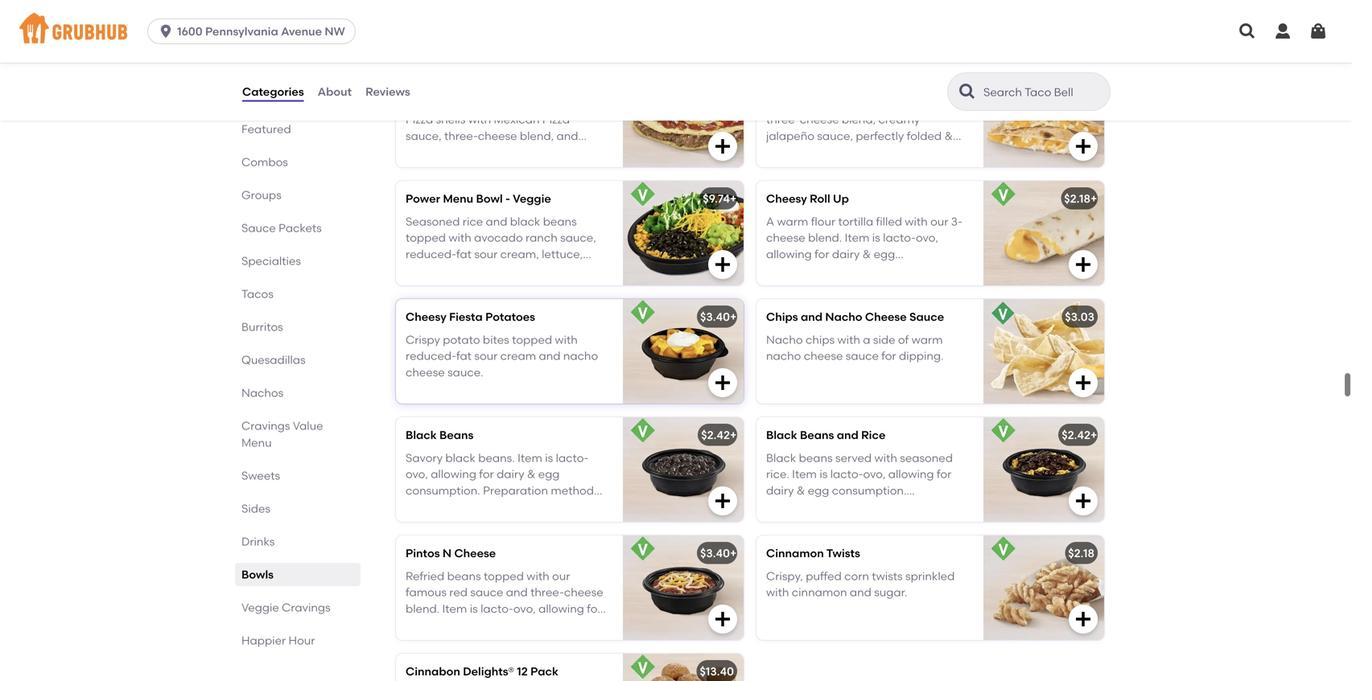Task type: describe. For each thing, give the bounding box(es) containing it.
black beans and rice
[[766, 429, 886, 442]]

avenue
[[281, 25, 322, 38]]

packets
[[279, 221, 322, 235]]

for inside nacho chips with a side of warm nacho cheese sauce for dipping.
[[882, 350, 897, 363]]

$3.40 + for chips and nacho cheese sauce
[[700, 310, 737, 324]]

chips
[[766, 310, 798, 324]]

1600 pennsylvania avenue nw
[[177, 25, 345, 38]]

cream,
[[501, 247, 539, 261]]

sauce packets
[[242, 221, 322, 235]]

$2.42 for black beans and rice
[[1062, 429, 1091, 442]]

up
[[833, 192, 849, 206]]

nachos
[[242, 386, 284, 400]]

delights®
[[463, 665, 514, 679]]

and inside refried beans between two mexican pizza shells with mexican pizza sauce, three-cheese blend, and tomatoes on top.
[[557, 129, 578, 143]]

1 horizontal spatial pizza
[[496, 74, 525, 87]]

2 horizontal spatial veggie
[[513, 192, 551, 206]]

veggie for veggie cravings
[[242, 601, 279, 615]]

$2.42 + for black beans and rice
[[1062, 429, 1098, 442]]

about button
[[317, 63, 353, 121]]

fat inside crispy potato bites topped with reduced-fat sour cream and nacho cheese sauce.
[[456, 350, 472, 363]]

tacos
[[242, 287, 274, 301]]

quesadillas
[[242, 353, 306, 367]]

cheese inside crispy potato bites topped with reduced-fat sour cream and nacho cheese sauce.
[[406, 366, 445, 380]]

$3.40 + for cinnamon twists
[[700, 547, 737, 561]]

burritos
[[242, 320, 283, 334]]

is
[[545, 452, 553, 465]]

cheese quesadilla image
[[984, 63, 1105, 167]]

and down lettuce, on the top left
[[579, 264, 601, 278]]

1 vertical spatial cheese
[[454, 547, 496, 561]]

refried
[[406, 96, 445, 110]]

2 horizontal spatial pizza
[[543, 113, 570, 126]]

nw
[[325, 25, 345, 38]]

drinks
[[242, 535, 275, 549]]

pintos n cheese image
[[623, 536, 744, 641]]

cross
[[474, 501, 502, 514]]

nacho inside nacho chips with a side of warm nacho cheese sauce for dipping.
[[766, 350, 801, 363]]

full
[[512, 517, 528, 531]]

1 vertical spatial mexican
[[557, 96, 603, 110]]

specialties
[[242, 254, 301, 268]]

categories button
[[242, 63, 305, 121]]

happier
[[242, 634, 286, 648]]

categories
[[242, 85, 304, 99]]

see
[[441, 517, 461, 531]]

black inside savory black beans. item is lacto- ovo, allowing for dairy & egg consumption. preparation methods may lead to cross contact with meat. see ta.co for full details.
[[446, 452, 476, 465]]

about
[[318, 85, 352, 99]]

cheesy roll up
[[766, 192, 849, 206]]

may
[[406, 501, 430, 514]]

details.
[[530, 517, 570, 531]]

to
[[460, 501, 471, 514]]

cinnamon twists
[[766, 547, 860, 561]]

chips and nacho cheese sauce
[[766, 310, 944, 324]]

0 vertical spatial nacho
[[826, 310, 863, 324]]

with inside seasoned rice and black beans topped with avocado ranch sauce, reduced-fat sour cream, lettuce, tomatoes, real cheddar cheese and guacamole.
[[449, 231, 472, 245]]

$9.74 +
[[703, 192, 737, 206]]

beans for black beans
[[440, 429, 474, 442]]

side
[[873, 333, 896, 347]]

sprinkled
[[906, 570, 955, 584]]

main navigation navigation
[[0, 0, 1353, 63]]

n
[[443, 547, 452, 561]]

sauce, inside seasoned rice and black beans topped with avocado ranch sauce, reduced-fat sour cream, lettuce, tomatoes, real cheddar cheese and guacamole.
[[560, 231, 596, 245]]

fat inside seasoned rice and black beans topped with avocado ranch sauce, reduced-fat sour cream, lettuce, tomatoes, real cheddar cheese and guacamole.
[[456, 247, 472, 261]]

reviews button
[[365, 63, 411, 121]]

meat.
[[406, 517, 438, 531]]

search icon image
[[958, 82, 977, 101]]

black beans
[[406, 429, 474, 442]]

top.
[[478, 145, 499, 159]]

-
[[506, 192, 510, 206]]

pennsylvania
[[205, 25, 278, 38]]

seasoned
[[406, 215, 460, 228]]

+ for bowl
[[730, 192, 737, 206]]

nacho inside nacho chips with a side of warm nacho cheese sauce for dipping.
[[766, 333, 803, 347]]

rice
[[463, 215, 483, 228]]

svg image for the cinnamon twists image
[[1074, 610, 1093, 630]]

allowing
[[431, 468, 477, 482]]

beans for black beans and rice
[[800, 429, 834, 442]]

0 horizontal spatial pizza
[[406, 113, 433, 126]]

svg image for black beans image
[[713, 492, 733, 511]]

on
[[461, 145, 475, 159]]

real
[[464, 264, 485, 278]]

beans inside refried beans between two mexican pizza shells with mexican pizza sauce, three-cheese blend, and tomatoes on top.
[[447, 96, 481, 110]]

svg image for pintos n cheese image
[[713, 610, 733, 630]]

combos
[[242, 155, 288, 169]]

cravings inside 'cravings value menu'
[[242, 419, 290, 433]]

dairy
[[497, 468, 525, 482]]

cheese inside nacho chips with a side of warm nacho cheese sauce for dipping.
[[804, 350, 843, 363]]

between
[[484, 96, 532, 110]]

$9.74
[[703, 192, 730, 206]]

sugar.
[[875, 586, 908, 600]]

12
[[517, 665, 528, 679]]

veggie mexican pizza
[[406, 74, 525, 87]]

with inside crispy potato bites topped with reduced-fat sour cream and nacho cheese sauce.
[[555, 333, 578, 347]]

1600 pennsylvania avenue nw button
[[147, 19, 362, 44]]

$2.18 for $2.18
[[1069, 547, 1095, 561]]

two
[[534, 96, 555, 110]]

reduced- inside seasoned rice and black beans topped with avocado ranch sauce, reduced-fat sour cream, lettuce, tomatoes, real cheddar cheese and guacamole.
[[406, 247, 456, 261]]

consumption.
[[406, 484, 480, 498]]

blend,
[[520, 129, 554, 143]]

power menu bowl - veggie image
[[623, 181, 744, 286]]

happier hour
[[242, 634, 315, 648]]

cinnabon
[[406, 665, 460, 679]]

refried beans between two mexican pizza shells with mexican pizza sauce, three-cheese blend, and tomatoes on top.
[[406, 96, 603, 159]]

$6.69
[[1062, 74, 1091, 87]]

black beans and rice image
[[984, 418, 1105, 523]]

veggie mexican pizza image
[[623, 63, 744, 167]]

cheesy roll up image
[[984, 181, 1105, 286]]

reviews
[[366, 85, 410, 99]]

1 vertical spatial sauce
[[910, 310, 944, 324]]

black for black beans
[[406, 429, 437, 442]]

reduced- inside crispy potato bites topped with reduced-fat sour cream and nacho cheese sauce.
[[406, 350, 456, 363]]

cinnabon delights® 12 pack
[[406, 665, 559, 679]]

methods
[[551, 484, 599, 498]]

and inside crispy potato bites topped with reduced-fat sour cream and nacho cheese sauce.
[[539, 350, 561, 363]]

item
[[518, 452, 543, 465]]

crispy
[[406, 333, 440, 347]]

cheesy fiesta potatoes
[[406, 310, 535, 324]]

with inside savory black beans. item is lacto- ovo, allowing for dairy & egg consumption. preparation methods may lead to cross contact with meat. see ta.co for full details.
[[551, 501, 573, 514]]

cheesy fiesta potatoes image
[[623, 300, 744, 404]]

bites
[[483, 333, 509, 347]]

twists
[[872, 570, 903, 584]]

svg image for cheese quesadilla image
[[1074, 137, 1093, 156]]

with inside refried beans between two mexican pizza shells with mexican pizza sauce, three-cheese blend, and tomatoes on top.
[[468, 113, 491, 126]]

power
[[406, 192, 440, 206]]

a
[[863, 333, 871, 347]]



Task type: locate. For each thing, give the bounding box(es) containing it.
1 vertical spatial black
[[446, 452, 476, 465]]

$2.42
[[701, 429, 730, 442], [1062, 429, 1091, 442]]

0 vertical spatial beans
[[447, 96, 481, 110]]

black up allowing
[[446, 452, 476, 465]]

rice
[[862, 429, 886, 442]]

cheese up top.
[[478, 129, 517, 143]]

1 $3.40 from the top
[[700, 310, 730, 324]]

1 vertical spatial $2.18
[[1069, 547, 1095, 561]]

seasoned rice and black beans topped with avocado ranch sauce, reduced-fat sour cream, lettuce, tomatoes, real cheddar cheese and guacamole.
[[406, 215, 601, 294]]

0 vertical spatial $3.40 +
[[700, 310, 737, 324]]

$2.42 for black beans
[[701, 429, 730, 442]]

groups
[[242, 188, 282, 202]]

with up three-
[[468, 113, 491, 126]]

svg image for chips and nacho cheese sauce image
[[1074, 374, 1093, 393]]

black beans image
[[623, 418, 744, 523]]

beans up allowing
[[440, 429, 474, 442]]

cheese
[[478, 129, 517, 143], [537, 264, 576, 278], [804, 350, 843, 363], [406, 366, 445, 380]]

sauce, up lettuce, on the top left
[[560, 231, 596, 245]]

sweets
[[242, 469, 280, 483]]

and right cream
[[539, 350, 561, 363]]

$13.40
[[700, 665, 734, 679]]

beans up ranch
[[543, 215, 577, 228]]

and left rice on the right bottom of page
[[837, 429, 859, 442]]

tomatoes
[[406, 145, 459, 159]]

crispy potato bites topped with reduced-fat sour cream and nacho cheese sauce.
[[406, 333, 598, 380]]

0 vertical spatial fat
[[456, 247, 472, 261]]

$6.69 +
[[1062, 74, 1098, 87]]

0 horizontal spatial menu
[[242, 436, 272, 450]]

three-
[[444, 129, 478, 143]]

with left the a
[[838, 333, 861, 347]]

cravings up hour
[[282, 601, 331, 615]]

1 $2.42 from the left
[[701, 429, 730, 442]]

avocado
[[474, 231, 523, 245]]

sour inside crispy potato bites topped with reduced-fat sour cream and nacho cheese sauce.
[[474, 350, 498, 363]]

1 horizontal spatial beans
[[543, 215, 577, 228]]

topped inside seasoned rice and black beans topped with avocado ranch sauce, reduced-fat sour cream, lettuce, tomatoes, real cheddar cheese and guacamole.
[[406, 231, 446, 245]]

svg image for cheesy fiesta potatoes image
[[713, 374, 733, 393]]

0 horizontal spatial sauce
[[242, 221, 276, 235]]

with inside nacho chips with a side of warm nacho cheese sauce for dipping.
[[838, 333, 861, 347]]

0 vertical spatial veggie
[[406, 74, 444, 87]]

0 horizontal spatial topped
[[406, 231, 446, 245]]

cravings value menu
[[242, 419, 323, 450]]

1 vertical spatial cravings
[[282, 601, 331, 615]]

and right blend,
[[557, 129, 578, 143]]

cheese right n at the left of the page
[[454, 547, 496, 561]]

0 horizontal spatial sauce,
[[406, 129, 442, 143]]

2 vertical spatial veggie
[[242, 601, 279, 615]]

cheese down crispy
[[406, 366, 445, 380]]

potato
[[443, 333, 480, 347]]

dipping.
[[899, 350, 944, 363]]

2 $2.42 from the left
[[1062, 429, 1091, 442]]

fiesta
[[449, 310, 483, 324]]

2 reduced- from the top
[[406, 350, 456, 363]]

svg image for $2.42 +
[[1074, 492, 1093, 511]]

mexican right two
[[557, 96, 603, 110]]

0 vertical spatial cheese
[[865, 310, 907, 324]]

guacamole.
[[406, 280, 472, 294]]

nacho up chips
[[826, 310, 863, 324]]

1 horizontal spatial black
[[510, 215, 541, 228]]

+ for cheese
[[730, 547, 737, 561]]

0 vertical spatial cheesy
[[766, 192, 807, 206]]

$3.40 + left cinnamon
[[700, 547, 737, 561]]

and up chips
[[801, 310, 823, 324]]

0 horizontal spatial beans
[[440, 429, 474, 442]]

1 $2.42 + from the left
[[701, 429, 737, 442]]

svg image
[[1274, 22, 1293, 41], [1309, 22, 1328, 41], [158, 23, 174, 39], [1074, 137, 1093, 156], [713, 374, 733, 393], [1074, 374, 1093, 393], [713, 492, 733, 511], [713, 610, 733, 630], [1074, 610, 1093, 630]]

and up avocado
[[486, 215, 508, 228]]

svg image for $2.18 +
[[1074, 255, 1093, 275]]

+ for up
[[1091, 192, 1098, 206]]

1 beans from the left
[[440, 429, 474, 442]]

$2.18
[[1065, 192, 1091, 206], [1069, 547, 1095, 561]]

1 vertical spatial $3.40
[[700, 547, 730, 561]]

featured
[[242, 122, 291, 136]]

0 vertical spatial cravings
[[242, 419, 290, 433]]

2 beans from the left
[[800, 429, 834, 442]]

$2.18 +
[[1065, 192, 1098, 206]]

cheesy left roll
[[766, 192, 807, 206]]

cheddar
[[488, 264, 535, 278]]

nacho
[[563, 350, 598, 363], [766, 350, 801, 363]]

contact
[[505, 501, 548, 514]]

1 black from the left
[[406, 429, 437, 442]]

chips and nacho cheese sauce image
[[984, 300, 1105, 404]]

$3.40 for cinnamon twists
[[700, 547, 730, 561]]

roll
[[810, 192, 831, 206]]

beans left rice on the right bottom of page
[[800, 429, 834, 442]]

0 vertical spatial $2.18
[[1065, 192, 1091, 206]]

1 vertical spatial beans
[[543, 215, 577, 228]]

$3.40 + left chips
[[700, 310, 737, 324]]

pizza down two
[[543, 113, 570, 126]]

1 vertical spatial nacho
[[766, 333, 803, 347]]

twists
[[827, 547, 860, 561]]

0 horizontal spatial black
[[446, 452, 476, 465]]

veggie down bowls
[[242, 601, 279, 615]]

1 horizontal spatial cheesy
[[766, 192, 807, 206]]

svg image
[[1238, 22, 1258, 41], [713, 137, 733, 156], [713, 255, 733, 275], [1074, 255, 1093, 275], [1074, 492, 1093, 511]]

ranch
[[526, 231, 558, 245]]

and
[[557, 129, 578, 143], [486, 215, 508, 228], [579, 264, 601, 278], [801, 310, 823, 324], [539, 350, 561, 363], [837, 429, 859, 442], [850, 586, 872, 600]]

+ for potatoes
[[730, 310, 737, 324]]

svg image for $9.74 +
[[713, 255, 733, 275]]

1 horizontal spatial nacho
[[766, 350, 801, 363]]

mexican
[[447, 74, 494, 87], [557, 96, 603, 110], [494, 113, 540, 126]]

pintos n cheese
[[406, 547, 496, 561]]

sour down bites at left
[[474, 350, 498, 363]]

2 $2.42 + from the left
[[1062, 429, 1098, 442]]

1 vertical spatial sour
[[474, 350, 498, 363]]

1 sour from the top
[[474, 247, 498, 261]]

1 horizontal spatial topped
[[512, 333, 552, 347]]

$2.42 +
[[701, 429, 737, 442], [1062, 429, 1098, 442]]

beans inside seasoned rice and black beans topped with avocado ranch sauce, reduced-fat sour cream, lettuce, tomatoes, real cheddar cheese and guacamole.
[[543, 215, 577, 228]]

pizza down refried
[[406, 113, 433, 126]]

pizza up between at top
[[496, 74, 525, 87]]

with down 'crispy,'
[[766, 586, 789, 600]]

nacho right cream
[[563, 350, 598, 363]]

nacho inside crispy potato bites topped with reduced-fat sour cream and nacho cheese sauce.
[[563, 350, 598, 363]]

veggie right "-"
[[513, 192, 551, 206]]

tomatoes,
[[406, 264, 461, 278]]

1 horizontal spatial menu
[[443, 192, 474, 206]]

lacto-
[[556, 452, 589, 465]]

2 vertical spatial mexican
[[494, 113, 540, 126]]

and inside crispy, puffed corn twists sprinkled with cinnamon and sugar.
[[850, 586, 872, 600]]

cheese inside refried beans between two mexican pizza shells with mexican pizza sauce, three-cheese blend, and tomatoes on top.
[[478, 129, 517, 143]]

0 vertical spatial for
[[882, 350, 897, 363]]

2 sour from the top
[[474, 350, 498, 363]]

+ for and
[[1091, 429, 1098, 442]]

1 horizontal spatial nacho
[[826, 310, 863, 324]]

0 horizontal spatial $2.42 +
[[701, 429, 737, 442]]

pack
[[531, 665, 559, 679]]

1 horizontal spatial cheese
[[865, 310, 907, 324]]

0 vertical spatial $3.40
[[700, 310, 730, 324]]

cheesy up crispy
[[406, 310, 447, 324]]

1 vertical spatial for
[[479, 468, 494, 482]]

1 horizontal spatial beans
[[800, 429, 834, 442]]

$2.18 for $2.18 +
[[1065, 192, 1091, 206]]

sauce up warm
[[910, 310, 944, 324]]

bowl
[[476, 192, 503, 206]]

1 vertical spatial topped
[[512, 333, 552, 347]]

0 horizontal spatial nacho
[[766, 333, 803, 347]]

0 horizontal spatial black
[[406, 429, 437, 442]]

ovo,
[[406, 468, 428, 482]]

0 vertical spatial sauce,
[[406, 129, 442, 143]]

svg image inside 1600 pennsylvania avenue nw button
[[158, 23, 174, 39]]

1 nacho from the left
[[563, 350, 598, 363]]

mexican up shells
[[447, 74, 494, 87]]

sauce, up tomatoes
[[406, 129, 442, 143]]

for left full
[[494, 517, 509, 531]]

0 vertical spatial topped
[[406, 231, 446, 245]]

0 horizontal spatial nacho
[[563, 350, 598, 363]]

puffed
[[806, 570, 842, 584]]

2 fat from the top
[[456, 350, 472, 363]]

2 black from the left
[[766, 429, 798, 442]]

sauce
[[242, 221, 276, 235], [910, 310, 944, 324]]

1 horizontal spatial black
[[766, 429, 798, 442]]

corn
[[845, 570, 869, 584]]

menu inside 'cravings value menu'
[[242, 436, 272, 450]]

beans up shells
[[447, 96, 481, 110]]

sauce.
[[448, 366, 484, 380]]

black for black beans and rice
[[766, 429, 798, 442]]

fat
[[456, 247, 472, 261], [456, 350, 472, 363]]

fat up sauce.
[[456, 350, 472, 363]]

cheese inside seasoned rice and black beans topped with avocado ranch sauce, reduced-fat sour cream, lettuce, tomatoes, real cheddar cheese and guacamole.
[[537, 264, 576, 278]]

0 vertical spatial mexican
[[447, 74, 494, 87]]

1 vertical spatial veggie
[[513, 192, 551, 206]]

0 horizontal spatial $2.42
[[701, 429, 730, 442]]

topped inside crispy potato bites topped with reduced-fat sour cream and nacho cheese sauce.
[[512, 333, 552, 347]]

$3.40 left cinnamon
[[700, 547, 730, 561]]

cheese up side at the right of page
[[865, 310, 907, 324]]

black up ranch
[[510, 215, 541, 228]]

1 horizontal spatial sauce,
[[560, 231, 596, 245]]

1 vertical spatial menu
[[242, 436, 272, 450]]

topped down seasoned at the left
[[406, 231, 446, 245]]

0 horizontal spatial beans
[[447, 96, 481, 110]]

fat up real
[[456, 247, 472, 261]]

0 vertical spatial sour
[[474, 247, 498, 261]]

1 vertical spatial $3.40 +
[[700, 547, 737, 561]]

1 reduced- from the top
[[406, 247, 456, 261]]

veggie for veggie mexican pizza
[[406, 74, 444, 87]]

value
[[293, 419, 323, 433]]

cinnabon delights® 12 pack image
[[623, 655, 744, 682]]

of
[[898, 333, 909, 347]]

cheesy
[[766, 192, 807, 206], [406, 310, 447, 324]]

0 vertical spatial sauce
[[242, 221, 276, 235]]

and down corn at the bottom of the page
[[850, 586, 872, 600]]

cheesy for cheesy fiesta potatoes
[[406, 310, 447, 324]]

cinnamon
[[766, 547, 824, 561]]

cheese down chips
[[804, 350, 843, 363]]

with up details.
[[551, 501, 573, 514]]

1 horizontal spatial $2.42 +
[[1062, 429, 1098, 442]]

2 $3.40 + from the top
[[700, 547, 737, 561]]

cinnamon
[[792, 586, 847, 600]]

preparation
[[483, 484, 548, 498]]

cinnamon twists image
[[984, 536, 1105, 641]]

cravings
[[242, 419, 290, 433], [282, 601, 331, 615]]

menu up rice
[[443, 192, 474, 206]]

cheesy for cheesy roll up
[[766, 192, 807, 206]]

black
[[510, 215, 541, 228], [446, 452, 476, 465]]

power menu bowl - veggie
[[406, 192, 551, 206]]

sour inside seasoned rice and black beans topped with avocado ranch sauce, reduced-fat sour cream, lettuce, tomatoes, real cheddar cheese and guacamole.
[[474, 247, 498, 261]]

topped
[[406, 231, 446, 245], [512, 333, 552, 347]]

0 vertical spatial menu
[[443, 192, 474, 206]]

with
[[468, 113, 491, 126], [449, 231, 472, 245], [555, 333, 578, 347], [838, 333, 861, 347], [551, 501, 573, 514], [766, 586, 789, 600]]

Search Taco Bell search field
[[982, 85, 1105, 100]]

beans.
[[478, 452, 515, 465]]

sauce down "groups"
[[242, 221, 276, 235]]

mexican down between at top
[[494, 113, 540, 126]]

pintos
[[406, 547, 440, 561]]

1 horizontal spatial sauce
[[910, 310, 944, 324]]

bowls
[[242, 568, 274, 582]]

savory black beans. item is lacto- ovo, allowing for dairy & egg consumption. preparation methods may lead to cross contact with meat. see ta.co for full details.
[[406, 452, 599, 531]]

for down side at the right of page
[[882, 350, 897, 363]]

topped up cream
[[512, 333, 552, 347]]

1 vertical spatial fat
[[456, 350, 472, 363]]

nacho down chips
[[766, 333, 803, 347]]

crispy,
[[766, 570, 803, 584]]

svg image inside main navigation navigation
[[1238, 22, 1258, 41]]

$3.40 for chips and nacho cheese sauce
[[700, 310, 730, 324]]

with right bites at left
[[555, 333, 578, 347]]

with inside crispy, puffed corn twists sprinkled with cinnamon and sugar.
[[766, 586, 789, 600]]

2 $3.40 from the top
[[700, 547, 730, 561]]

menu up sweets
[[242, 436, 272, 450]]

0 vertical spatial black
[[510, 215, 541, 228]]

1 vertical spatial cheesy
[[406, 310, 447, 324]]

savory
[[406, 452, 443, 465]]

potatoes
[[486, 310, 535, 324]]

with down rice
[[449, 231, 472, 245]]

black inside seasoned rice and black beans topped with avocado ranch sauce, reduced-fat sour cream, lettuce, tomatoes, real cheddar cheese and guacamole.
[[510, 215, 541, 228]]

0 horizontal spatial cheese
[[454, 547, 496, 561]]

hour
[[289, 634, 315, 648]]

1 horizontal spatial $2.42
[[1062, 429, 1091, 442]]

sauce, inside refried beans between two mexican pizza shells with mexican pizza sauce, three-cheese blend, and tomatoes on top.
[[406, 129, 442, 143]]

$3.40
[[700, 310, 730, 324], [700, 547, 730, 561]]

crispy, puffed corn twists sprinkled with cinnamon and sugar.
[[766, 570, 955, 600]]

$2.42 + for black beans
[[701, 429, 737, 442]]

sour
[[474, 247, 498, 261], [474, 350, 498, 363]]

cravings down 'nachos'
[[242, 419, 290, 433]]

2 vertical spatial for
[[494, 517, 509, 531]]

$3.40 left chips
[[700, 310, 730, 324]]

1 vertical spatial sauce,
[[560, 231, 596, 245]]

for down beans.
[[479, 468, 494, 482]]

nacho down chips
[[766, 350, 801, 363]]

+
[[1091, 74, 1098, 87], [730, 192, 737, 206], [1091, 192, 1098, 206], [730, 310, 737, 324], [730, 429, 737, 442], [1091, 429, 1098, 442], [730, 547, 737, 561]]

reduced- down crispy
[[406, 350, 456, 363]]

2 nacho from the left
[[766, 350, 801, 363]]

reduced- up tomatoes,
[[406, 247, 456, 261]]

1 horizontal spatial veggie
[[406, 74, 444, 87]]

1 vertical spatial reduced-
[[406, 350, 456, 363]]

1 fat from the top
[[456, 247, 472, 261]]

0 vertical spatial reduced-
[[406, 247, 456, 261]]

0 horizontal spatial veggie
[[242, 601, 279, 615]]

$3.40 +
[[700, 310, 737, 324], [700, 547, 737, 561]]

sour up real
[[474, 247, 498, 261]]

cheese down lettuce, on the top left
[[537, 264, 576, 278]]

chips
[[806, 333, 835, 347]]

0 horizontal spatial cheesy
[[406, 310, 447, 324]]

veggie up refried
[[406, 74, 444, 87]]

1 $3.40 + from the top
[[700, 310, 737, 324]]



Task type: vqa. For each thing, say whether or not it's contained in the screenshot.
the topmost 0.49 mi
no



